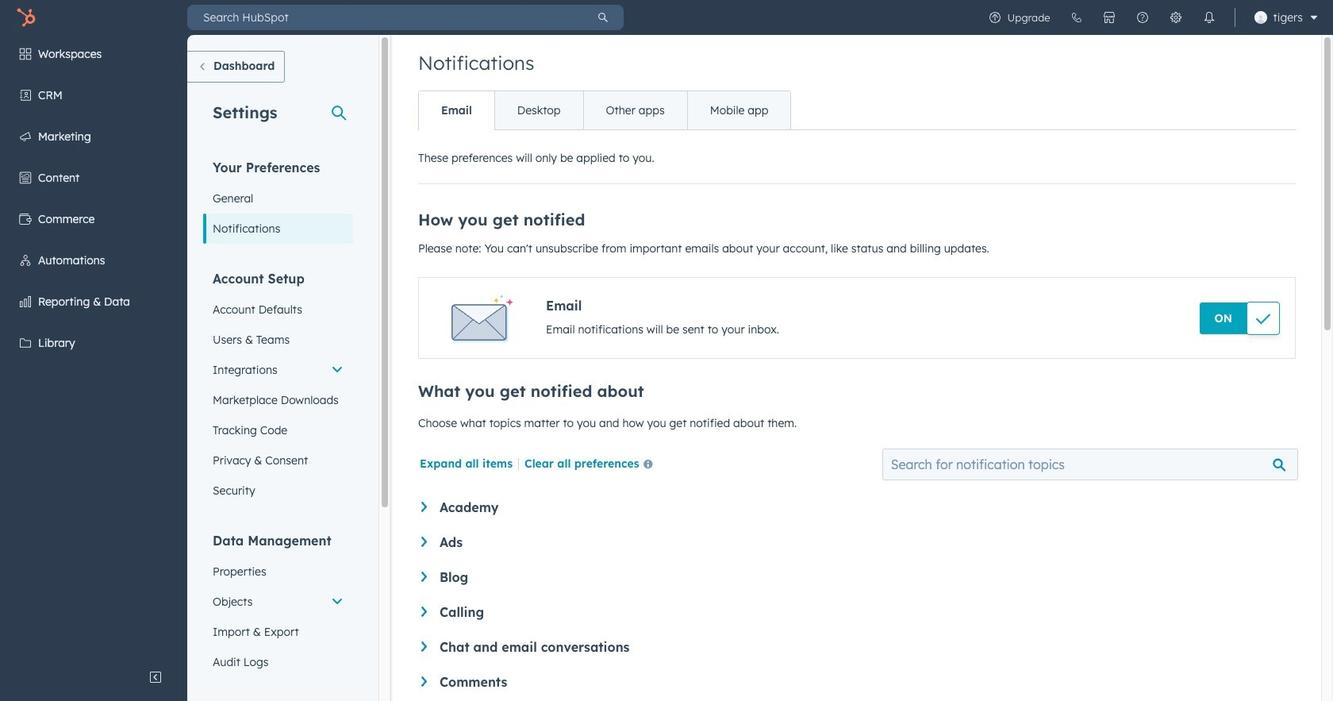 Task type: vqa. For each thing, say whether or not it's contained in the screenshot.
third caret image from the bottom of the page
yes



Task type: locate. For each thing, give the bounding box(es) containing it.
navigation
[[418, 91, 792, 130]]

Search HubSpot search field
[[187, 5, 583, 30]]

caret image
[[422, 502, 427, 512], [422, 676, 427, 687]]

0 vertical spatial caret image
[[422, 502, 427, 512]]

0 horizontal spatial menu
[[0, 35, 187, 661]]

notifications image
[[1203, 11, 1216, 24]]

howard n/a image
[[1255, 11, 1268, 24]]

3 caret image from the top
[[422, 607, 427, 617]]

1 caret image from the top
[[422, 537, 427, 547]]

account setup element
[[203, 270, 353, 506]]

menu
[[979, 0, 1324, 35], [0, 35, 187, 661]]

2 caret image from the top
[[422, 676, 427, 687]]

caret image
[[422, 537, 427, 547], [422, 572, 427, 582], [422, 607, 427, 617], [422, 641, 427, 652]]

1 caret image from the top
[[422, 502, 427, 512]]

1 vertical spatial caret image
[[422, 676, 427, 687]]



Task type: describe. For each thing, give the bounding box(es) containing it.
your preferences element
[[203, 159, 353, 244]]

marketplaces image
[[1103, 11, 1116, 24]]

1 horizontal spatial menu
[[979, 0, 1324, 35]]

2 caret image from the top
[[422, 572, 427, 582]]

settings image
[[1170, 11, 1183, 24]]

help image
[[1137, 11, 1149, 24]]

4 caret image from the top
[[422, 641, 427, 652]]

Search for notification topics search field
[[883, 449, 1299, 480]]

data management element
[[203, 532, 353, 677]]



